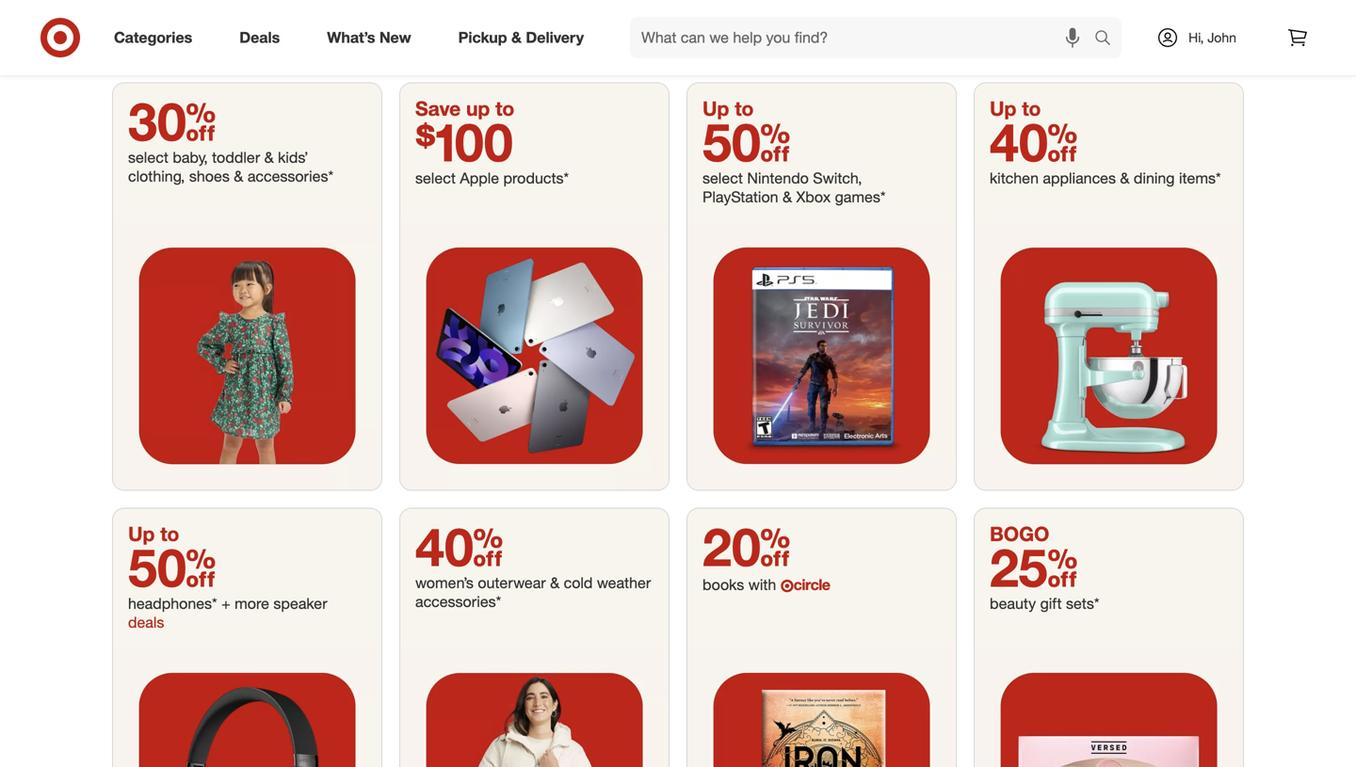 Task type: vqa. For each thing, say whether or not it's contained in the screenshot.
PlayStation
yes



Task type: describe. For each thing, give the bounding box(es) containing it.
playstation
[[703, 188, 778, 206]]

hi, john
[[1189, 29, 1237, 46]]

sets*
[[1066, 595, 1100, 613]]

0 horizontal spatial up
[[128, 522, 155, 546]]

clothing,
[[128, 167, 185, 186]]

books
[[703, 576, 744, 594]]

cold
[[564, 574, 593, 593]]

books with
[[703, 576, 781, 594]]

up for select nintendo switch, playstation & xbox games*
[[703, 97, 729, 121]]

nintendo
[[747, 169, 809, 188]]

gift
[[1040, 595, 1062, 613]]

accessories* inside 40 women's outerwear & cold weather accessories*
[[415, 593, 501, 611]]

what's new link
[[311, 17, 435, 58]]

to up kitchen
[[1022, 97, 1041, 121]]

30 select baby, toddler & kids' clothing, shoes & accessories*
[[128, 89, 334, 186]]

categories
[[114, 28, 192, 47]]

& left dining
[[1120, 169, 1130, 188]]

weather
[[597, 574, 651, 593]]

+
[[221, 595, 230, 613]]

xbox
[[796, 188, 831, 206]]

delivery
[[526, 28, 584, 47]]

headphones* + more speaker deals
[[128, 595, 327, 632]]

hi,
[[1189, 29, 1204, 46]]

25
[[990, 536, 1078, 600]]

$100
[[415, 110, 513, 174]]

headphones*
[[128, 595, 217, 613]]

bogo
[[990, 522, 1050, 546]]

save up to
[[415, 97, 514, 121]]

30
[[128, 89, 216, 153]]

outerwear
[[478, 574, 546, 593]]

items*
[[1179, 169, 1221, 188]]

more
[[235, 595, 269, 613]]

40 women's outerwear & cold weather accessories*
[[415, 515, 651, 611]]

with
[[748, 576, 776, 594]]

speaker
[[274, 595, 327, 613]]

to up nintendo
[[735, 97, 754, 121]]

0 vertical spatial 50
[[703, 110, 791, 174]]

select nintendo switch, playstation & xbox games*
[[703, 169, 886, 206]]

beauty
[[990, 595, 1036, 613]]

shoes
[[189, 167, 230, 186]]

& right pickup
[[511, 28, 522, 47]]

What can we help you find? suggestions appear below search field
[[630, 17, 1099, 58]]

up to for kitchen
[[990, 97, 1041, 121]]

40 for 40 women's outerwear & cold weather accessories*
[[415, 515, 503, 579]]

0 horizontal spatial 50
[[128, 536, 216, 600]]



Task type: locate. For each thing, give the bounding box(es) containing it.
to
[[495, 97, 514, 121], [735, 97, 754, 121], [1022, 97, 1041, 121], [160, 522, 179, 546]]

to right up
[[495, 97, 514, 121]]

pickup & delivery
[[458, 28, 584, 47]]

select inside select nintendo switch, playstation & xbox games*
[[703, 169, 743, 188]]

& inside 40 women's outerwear & cold weather accessories*
[[550, 574, 560, 593]]

select up clothing,
[[128, 148, 168, 167]]

up to up headphones*
[[128, 522, 179, 546]]

1 horizontal spatial 50
[[703, 110, 791, 174]]

select up playstation
[[703, 169, 743, 188]]

kitchen appliances & dining items*
[[990, 169, 1221, 188]]

up to up nintendo
[[703, 97, 754, 121]]

2 horizontal spatial select
[[703, 169, 743, 188]]

search button
[[1086, 17, 1131, 62]]

40 for 40
[[990, 110, 1078, 174]]

accessories* down kids'
[[248, 167, 334, 186]]

select left apple
[[415, 169, 456, 188]]

up to
[[703, 97, 754, 121], [990, 97, 1041, 121], [128, 522, 179, 546]]

women's
[[415, 574, 474, 593]]

2 horizontal spatial up to
[[990, 97, 1041, 121]]

& left kids'
[[264, 148, 274, 167]]

up to for select
[[703, 97, 754, 121]]

50
[[703, 110, 791, 174], [128, 536, 216, 600]]

20
[[703, 515, 791, 579]]

up up headphones*
[[128, 522, 155, 546]]

& down toddler
[[234, 167, 243, 186]]

products*
[[503, 169, 569, 188]]

1 vertical spatial accessories*
[[415, 593, 501, 611]]

1 vertical spatial 40
[[415, 515, 503, 579]]

kitchen
[[990, 169, 1039, 188]]

& left cold
[[550, 574, 560, 593]]

50 up deals
[[128, 536, 216, 600]]

apple
[[460, 169, 499, 188]]

switch,
[[813, 169, 862, 188]]

new
[[379, 28, 411, 47]]

select for $100
[[415, 169, 456, 188]]

1 horizontal spatial up to
[[703, 97, 754, 121]]

1 vertical spatial 50
[[128, 536, 216, 600]]

pickup & delivery link
[[442, 17, 608, 58]]

what's
[[327, 28, 375, 47]]

accessories* inside 30 select baby, toddler & kids' clothing, shoes & accessories*
[[248, 167, 334, 186]]

2 horizontal spatial up
[[990, 97, 1017, 121]]

up
[[466, 97, 490, 121]]

deals link
[[223, 17, 304, 58]]

up to up kitchen
[[990, 97, 1041, 121]]

dining
[[1134, 169, 1175, 188]]

0 horizontal spatial up to
[[128, 522, 179, 546]]

select inside 30 select baby, toddler & kids' clothing, shoes & accessories*
[[128, 148, 168, 167]]

50 up playstation
[[703, 110, 791, 174]]

up for kitchen appliances & dining items*
[[990, 97, 1017, 121]]

0 horizontal spatial 40
[[415, 515, 503, 579]]

save
[[415, 97, 461, 121]]

0 vertical spatial 40
[[990, 110, 1078, 174]]

up up kitchen
[[990, 97, 1017, 121]]

select for 50
[[703, 169, 743, 188]]

pickup
[[458, 28, 507, 47]]

what's new
[[327, 28, 411, 47]]

accessories* down women's
[[415, 593, 501, 611]]

circle
[[794, 576, 830, 594]]

select
[[128, 148, 168, 167], [415, 169, 456, 188], [703, 169, 743, 188]]

deals
[[128, 614, 164, 632]]

john
[[1208, 29, 1237, 46]]

toddler
[[212, 148, 260, 167]]

1 horizontal spatial select
[[415, 169, 456, 188]]

& down nintendo
[[783, 188, 792, 206]]

0 vertical spatial accessories*
[[248, 167, 334, 186]]

up
[[703, 97, 729, 121], [990, 97, 1017, 121], [128, 522, 155, 546]]

40 inside 40 women's outerwear & cold weather accessories*
[[415, 515, 503, 579]]

games*
[[835, 188, 886, 206]]

categories link
[[98, 17, 216, 58]]

select apple products*
[[415, 169, 569, 188]]

accessories*
[[248, 167, 334, 186], [415, 593, 501, 611]]

appliances
[[1043, 169, 1116, 188]]

0 horizontal spatial accessories*
[[248, 167, 334, 186]]

1 horizontal spatial up
[[703, 97, 729, 121]]

1 horizontal spatial 40
[[990, 110, 1078, 174]]

up up playstation
[[703, 97, 729, 121]]

baby,
[[173, 148, 208, 167]]

1 horizontal spatial accessories*
[[415, 593, 501, 611]]

search
[[1086, 30, 1131, 49]]

kids'
[[278, 148, 308, 167]]

deals
[[239, 28, 280, 47]]

0 horizontal spatial select
[[128, 148, 168, 167]]

to up headphones*
[[160, 522, 179, 546]]

40
[[990, 110, 1078, 174], [415, 515, 503, 579]]

beauty gift sets*
[[990, 595, 1100, 613]]

& inside select nintendo switch, playstation & xbox games*
[[783, 188, 792, 206]]

&
[[511, 28, 522, 47], [264, 148, 274, 167], [234, 167, 243, 186], [1120, 169, 1130, 188], [783, 188, 792, 206], [550, 574, 560, 593]]



